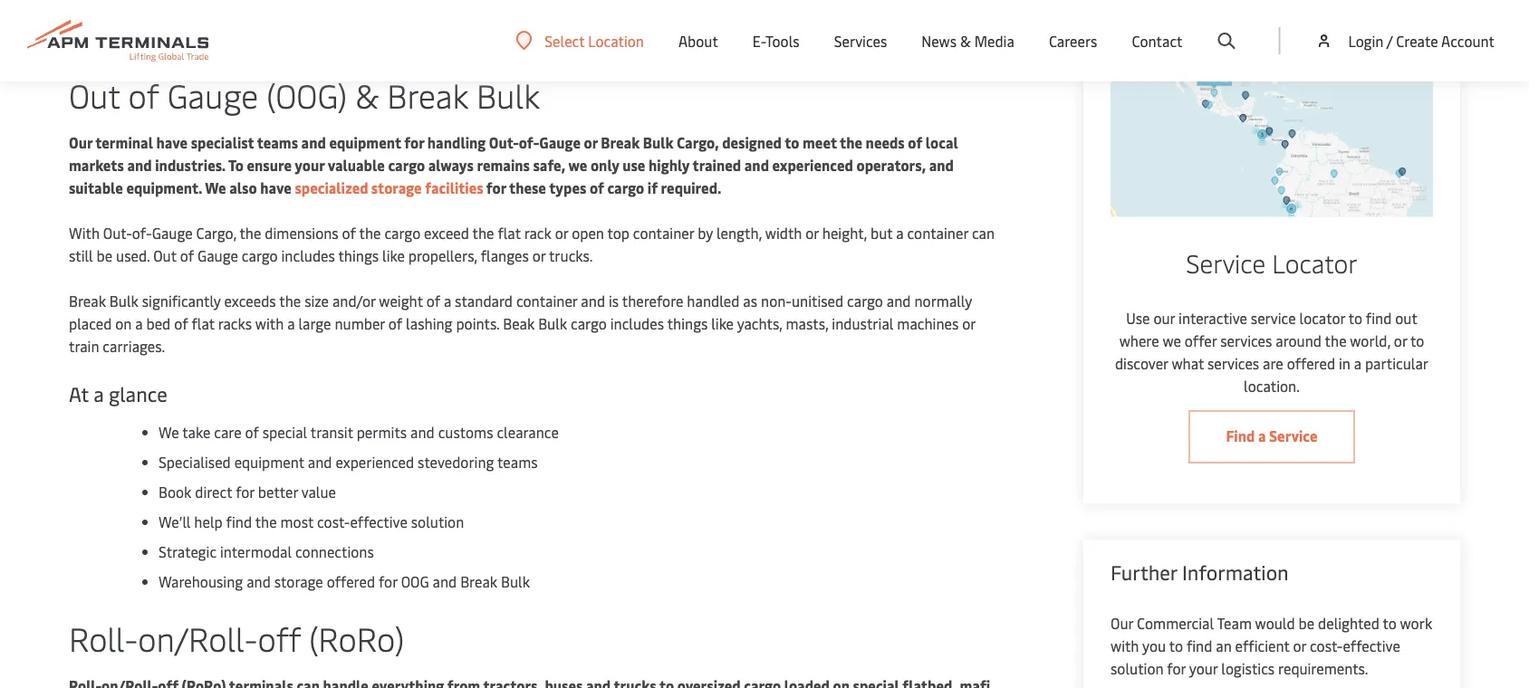 Task type: describe. For each thing, give the bounding box(es) containing it.
and down intermodal
[[247, 572, 271, 592]]

standard inside in addition to standard quay and marine services you would expect from a modern well equipped container terminal, we also offer a number of additional services to meet both global and local requirements.
[[162, 6, 222, 25]]

find inside use our interactive service locator to find out where we offer services around the world, or to discover what services are offered in a particular location.
[[1367, 308, 1392, 328]]

for left the oog
[[379, 572, 398, 592]]

of down specialized storage
[[342, 223, 356, 243]]

services up the global
[[338, 6, 392, 25]]

valuable
[[328, 155, 385, 175]]

of right bed at the top
[[174, 314, 188, 334]]

news & media
[[922, 31, 1015, 51]]

by
[[698, 223, 713, 243]]

we'll
[[159, 513, 191, 532]]

designed
[[723, 133, 782, 152]]

handled
[[687, 291, 740, 311]]

1 vertical spatial experienced
[[336, 453, 414, 472]]

location.
[[1245, 376, 1301, 396]]

cargo left exceed
[[385, 223, 421, 243]]

flat inside break bulk significantly exceeds the size and/or weight of a standard container and is therefore handled as non-unitised cargo and normally placed on a bed of flat racks with a large number of lashing points. beak bulk cargo includes things like yachts, masts, industrial machines or train carriages.
[[192, 314, 215, 334]]

help
[[194, 513, 223, 532]]

also inside our terminal have specialist teams and equipment for handling out-of-gauge or break bulk cargo, designed to meet the needs of local markets and industries. to ensure your valuable cargo always remains safe, we only use highly trained and experienced operators, and suitable equipment. we also have
[[230, 178, 257, 198]]

from
[[514, 6, 547, 25]]

the inside our terminal have specialist teams and equipment for handling out-of-gauge or break bulk cargo, designed to meet the needs of local markets and industries. to ensure your valuable cargo always remains safe, we only use highly trained and experienced operators, and suitable equipment. we also have
[[840, 133, 863, 152]]

team
[[1218, 614, 1253, 633]]

the up strategic intermodal connections
[[255, 513, 277, 532]]

we inside our terminal have specialist teams and equipment for handling out-of-gauge or break bulk cargo, designed to meet the needs of local markets and industries. to ensure your valuable cargo always remains safe, we only use highly trained and experienced operators, and suitable equipment. we also have
[[205, 178, 226, 198]]

particular
[[1366, 353, 1429, 373]]

specialised equipment and experienced stevedoring teams
[[159, 453, 538, 472]]

of up significantly
[[180, 246, 194, 266]]

to inside our terminal have specialist teams and equipment for handling out-of-gauge or break bulk cargo, designed to meet the needs of local markets and industries. to ensure your valuable cargo always remains safe, we only use highly trained and experienced operators, and suitable equipment. we also have
[[785, 133, 800, 152]]

includes inside with out-of-gauge cargo, the dimensions of the cargo exceed the flat rack or open top container by length, width or height, but a container can still be used. out of gauge cargo includes things like propellers, flanges or trucks.
[[281, 246, 335, 266]]

and up "value"
[[308, 453, 332, 472]]

customs
[[438, 423, 494, 442]]

out of gauge (oog) & break bulk
[[69, 73, 548, 117]]

global
[[305, 29, 347, 48]]

tools
[[766, 31, 800, 51]]

use our interactive service locator to find out where we offer services around the world, or to discover what services are offered in a particular location.
[[1116, 308, 1429, 396]]

like inside with out-of-gauge cargo, the dimensions of the cargo exceed the flat rack or open top container by length, width or height, but a container can still be used. out of gauge cargo includes things like propellers, flanges or trucks.
[[383, 246, 405, 266]]

service
[[1252, 308, 1297, 328]]

and up machines
[[887, 291, 911, 311]]

local inside in addition to standard quay and marine services you would expect from a modern well equipped container terminal, we also offer a number of additional services to meet both global and local requirements.
[[379, 29, 411, 48]]

transit
[[311, 423, 353, 442]]

we inside our terminal have specialist teams and equipment for handling out-of-gauge or break bulk cargo, designed to meet the needs of local markets and industries. to ensure your valuable cargo always remains safe, we only use highly trained and experienced operators, and suitable equipment. we also have
[[569, 155, 588, 175]]

(roro)
[[309, 617, 404, 661]]

0 vertical spatial service
[[1187, 246, 1266, 280]]

remains
[[477, 155, 530, 175]]

industries.
[[155, 155, 226, 175]]

in
[[1340, 353, 1351, 373]]

things inside with out-of-gauge cargo, the dimensions of the cargo exceed the flat rack or open top container by length, width or height, but a container can still be used. out of gauge cargo includes things like propellers, flanges or trucks.
[[338, 246, 379, 266]]

the left dimensions
[[240, 223, 261, 243]]

and right operators,
[[930, 155, 954, 175]]

find a service link
[[1190, 411, 1356, 464]]

gauge up 'exceeds'
[[198, 246, 238, 266]]

create
[[1397, 31, 1439, 50]]

warehousing and storage offered for oog and break bulk
[[159, 572, 530, 592]]

would inside our commercial team would be delighted to work with you to find an efficient or cost-effective solution for your logistics requirements.
[[1256, 614, 1296, 633]]

beak
[[503, 314, 535, 334]]

bed
[[146, 314, 171, 334]]

container inside break bulk significantly exceeds the size and/or weight of a standard container and is therefore handled as non-unitised cargo and normally placed on a bed of flat racks with a large number of lashing points. beak bulk cargo includes things like yachts, masts, industrial machines or train carriages.
[[517, 291, 578, 311]]

addition
[[85, 6, 141, 25]]

is
[[609, 291, 619, 311]]

modern
[[562, 6, 613, 25]]

trucks.
[[549, 246, 593, 266]]

machines
[[898, 314, 959, 334]]

gauge inside our terminal have specialist teams and equipment for handling out-of-gauge or break bulk cargo, designed to meet the needs of local markets and industries. to ensure your valuable cargo always remains safe, we only use highly trained and experienced operators, and suitable equipment. we also have
[[540, 133, 581, 152]]

to up the additional
[[144, 6, 158, 25]]

of right "care"
[[245, 423, 259, 442]]

of down weight
[[389, 314, 403, 334]]

operators,
[[857, 155, 926, 175]]

0 vertical spatial out
[[69, 73, 120, 117]]

handling
[[428, 133, 486, 152]]

select location
[[545, 31, 644, 50]]

to up world,
[[1349, 308, 1363, 328]]

better
[[258, 483, 298, 502]]

a right the from
[[551, 6, 558, 25]]

to down quay
[[215, 29, 230, 48]]

1 horizontal spatial teams
[[498, 453, 538, 472]]

we inside in addition to standard quay and marine services you would expect from a modern well equipped container terminal, we also offer a number of additional services to meet both global and local requirements.
[[844, 6, 863, 25]]

rack
[[524, 223, 552, 243]]

what
[[1172, 353, 1205, 373]]

of- inside with out-of-gauge cargo, the dimensions of the cargo exceed the flat rack or open top container by length, width or height, but a container can still be used. out of gauge cargo includes things like propellers, flanges or trucks.
[[132, 223, 152, 243]]

you inside in addition to standard quay and marine services you would expect from a modern well equipped container terminal, we also offer a number of additional services to meet both global and local requirements.
[[395, 6, 419, 25]]

in addition to standard quay and marine services you would expect from a modern well equipped container terminal, we also offer a number of additional services to meet both global and local requirements.
[[69, 6, 996, 48]]

would inside in addition to standard quay and marine services you would expect from a modern well equipped container terminal, we also offer a number of additional services to meet both global and local requirements.
[[422, 6, 463, 25]]

value
[[302, 483, 336, 502]]

and down out of gauge (oog) & break bulk
[[301, 133, 326, 152]]

(oog)
[[267, 73, 347, 117]]

open
[[572, 223, 604, 243]]

we'll help find the most cost-effective solution
[[159, 513, 464, 532]]

select
[[545, 31, 585, 50]]

cargo down use
[[608, 178, 645, 198]]

equipment.
[[126, 178, 202, 198]]

services button
[[834, 0, 888, 82]]

0 vertical spatial cost-
[[317, 513, 350, 532]]

or right rack
[[555, 223, 569, 243]]

specialized storage
[[295, 178, 422, 198]]

marine
[[288, 6, 335, 25]]

a right on
[[135, 314, 143, 334]]

& inside popup button
[[961, 31, 971, 51]]

the up flanges
[[473, 223, 494, 243]]

and right permits at the bottom left of the page
[[411, 423, 435, 442]]

container left can
[[908, 223, 969, 243]]

number inside in addition to standard quay and marine services you would expect from a modern well equipped container terminal, we also offer a number of additional services to meet both global and local requirements.
[[945, 6, 996, 25]]

further
[[1111, 559, 1178, 585]]

services
[[834, 31, 888, 51]]

a left large
[[287, 314, 295, 334]]

flat inside with out-of-gauge cargo, the dimensions of the cargo exceed the flat rack or open top container by length, width or height, but a container can still be used. out of gauge cargo includes things like propellers, flanges or trucks.
[[498, 223, 521, 243]]

equipment inside our terminal have specialist teams and equipment for handling out-of-gauge or break bulk cargo, designed to meet the needs of local markets and industries. to ensure your valuable cargo always remains safe, we only use highly trained and experienced operators, and suitable equipment. we also have
[[329, 133, 401, 152]]

be inside with out-of-gauge cargo, the dimensions of the cargo exceed the flat rack or open top container by length, width or height, but a container can still be used. out of gauge cargo includes things like propellers, flanges or trucks.
[[97, 246, 113, 266]]

exceeds
[[224, 291, 276, 311]]

0 horizontal spatial find
[[226, 513, 252, 532]]

unitised
[[792, 291, 844, 311]]

you inside our commercial team would be delighted to work with you to find an efficient or cost-effective solution for your logistics requirements.
[[1143, 636, 1167, 656]]

information
[[1183, 559, 1289, 585]]

types
[[549, 178, 587, 198]]

direct
[[195, 483, 232, 502]]

offer inside use our interactive service locator to find out where we offer services around the world, or to discover what services are offered in a particular location.
[[1185, 331, 1218, 350]]

off
[[258, 617, 301, 661]]

offered inside use our interactive service locator to find out where we offer services around the world, or to discover what services are offered in a particular location.
[[1288, 353, 1336, 373]]

1 vertical spatial &
[[355, 73, 379, 117]]

out- inside our terminal have specialist teams and equipment for handling out-of-gauge or break bulk cargo, designed to meet the needs of local markets and industries. to ensure your valuable cargo always remains safe, we only use highly trained and experienced operators, and suitable equipment. we also have
[[489, 133, 519, 152]]

or down rack
[[533, 246, 546, 266]]

equipped
[[648, 6, 710, 25]]

meet inside in addition to standard quay and marine services you would expect from a modern well equipped container terminal, we also offer a number of additional services to meet both global and local requirements.
[[233, 29, 267, 48]]

teams inside our terminal have specialist teams and equipment for handling out-of-gauge or break bulk cargo, designed to meet the needs of local markets and industries. to ensure your valuable cargo always remains safe, we only use highly trained and experienced operators, and suitable equipment. we also have
[[257, 133, 298, 152]]

break up handling
[[387, 73, 468, 117]]

specialised
[[159, 453, 231, 472]]

cargo inside our terminal have specialist teams and equipment for handling out-of-gauge or break bulk cargo, designed to meet the needs of local markets and industries. to ensure your valuable cargo always remains safe, we only use highly trained and experienced operators, and suitable equipment. we also have
[[388, 155, 425, 175]]

therefore
[[622, 291, 684, 311]]

login / create account
[[1349, 31, 1496, 50]]

used.
[[116, 246, 150, 266]]

cargo up industrial
[[848, 291, 884, 311]]

width
[[766, 223, 802, 243]]

only
[[591, 155, 620, 175]]

services right the additional
[[158, 29, 212, 48]]

login
[[1349, 31, 1384, 50]]

careers button
[[1049, 0, 1098, 82]]

number inside break bulk significantly exceeds the size and/or weight of a standard container and is therefore handled as non-unitised cargo and normally placed on a bed of flat racks with a large number of lashing points. beak bulk cargo includes things like yachts, masts, industrial machines or train carriages.
[[335, 314, 385, 334]]

experienced inside our terminal have specialist teams and equipment for handling out-of-gauge or break bulk cargo, designed to meet the needs of local markets and industries. to ensure your valuable cargo always remains safe, we only use highly trained and experienced operators, and suitable equipment. we also have
[[773, 155, 854, 175]]

and right the global
[[351, 29, 375, 48]]

1 vertical spatial have
[[260, 178, 292, 198]]

of down only
[[590, 178, 604, 198]]

like inside break bulk significantly exceeds the size and/or weight of a standard container and is therefore handled as non-unitised cargo and normally placed on a bed of flat racks with a large number of lashing points. beak bulk cargo includes things like yachts, masts, industrial machines or train carriages.
[[712, 314, 734, 334]]

our commercial team would be delighted to work with you to find an efficient or cost-effective solution for your logistics requirements.
[[1111, 614, 1433, 678]]

0 horizontal spatial have
[[156, 133, 188, 152]]

contact button
[[1132, 0, 1183, 82]]

strategic intermodal connections
[[159, 542, 374, 562]]

lashing
[[406, 314, 453, 334]]

on/roll-
[[138, 617, 258, 661]]

offer inside in addition to standard quay and marine services you would expect from a modern well equipped container terminal, we also offer a number of additional services to meet both global and local requirements.
[[897, 6, 931, 25]]

container inside in addition to standard quay and marine services you would expect from a modern well equipped container terminal, we also offer a number of additional services to meet both global and local requirements.
[[713, 6, 776, 25]]

facilities
[[425, 178, 484, 198]]

terminal
[[95, 133, 153, 152]]

with inside break bulk significantly exceeds the size and/or weight of a standard container and is therefore handled as non-unitised cargo and normally placed on a bed of flat racks with a large number of lashing points. beak bulk cargo includes things like yachts, masts, industrial machines or train carriages.
[[255, 314, 284, 334]]

glance
[[109, 381, 167, 407]]

requirements. inside in addition to standard quay and marine services you would expect from a modern well equipped container terminal, we also offer a number of additional services to meet both global and local requirements.
[[414, 29, 508, 48]]

0 horizontal spatial we
[[159, 423, 179, 442]]

racks
[[218, 314, 252, 334]]

these
[[509, 178, 546, 198]]

your inside our commercial team would be delighted to work with you to find an efficient or cost-effective solution for your logistics requirements.
[[1190, 659, 1219, 678]]

train
[[69, 337, 99, 356]]

account
[[1442, 31, 1496, 50]]

e-tools
[[753, 31, 800, 51]]

find services offered by apm terminals globally image
[[1111, 10, 1434, 217]]

of up terminal at the top of page
[[128, 73, 159, 117]]

the down specialized storage
[[359, 223, 381, 243]]

on
[[115, 314, 132, 334]]

flanges
[[481, 246, 529, 266]]

meet inside our terminal have specialist teams and equipment for handling out-of-gauge or break bulk cargo, designed to meet the needs of local markets and industries. to ensure your valuable cargo always remains safe, we only use highly trained and experienced operators, and suitable equipment. we also have
[[803, 133, 837, 152]]

a inside use our interactive service locator to find out where we offer services around the world, or to discover what services are offered in a particular location.
[[1355, 353, 1362, 373]]

to down commercial on the right bottom of the page
[[1170, 636, 1184, 656]]

and down designed
[[745, 155, 770, 175]]

points.
[[456, 314, 500, 334]]

a up lashing
[[444, 291, 452, 311]]

use
[[1127, 308, 1151, 328]]

out inside with out-of-gauge cargo, the dimensions of the cargo exceed the flat rack or open top container by length, width or height, but a container can still be used. out of gauge cargo includes things like propellers, flanges or trucks.
[[153, 246, 177, 266]]

effective inside our commercial team would be delighted to work with you to find an efficient or cost-effective solution for your logistics requirements.
[[1344, 636, 1401, 656]]

bulk inside our terminal have specialist teams and equipment for handling out-of-gauge or break bulk cargo, designed to meet the needs of local markets and industries. to ensure your valuable cargo always remains safe, we only use highly trained and experienced operators, and suitable equipment. we also have
[[643, 133, 674, 152]]



Task type: locate. For each thing, give the bounding box(es) containing it.
large
[[299, 314, 331, 334]]

our terminal have specialist teams and equipment for handling out-of-gauge or break bulk cargo, designed to meet the needs of local markets and industries. to ensure your valuable cargo always remains safe, we only use highly trained and experienced operators, and suitable equipment. we also have
[[69, 133, 959, 198]]

0 vertical spatial we
[[844, 6, 863, 25]]

of inside in addition to standard quay and marine services you would expect from a modern well equipped container terminal, we also offer a number of additional services to meet both global and local requirements.
[[69, 29, 83, 48]]

0 horizontal spatial standard
[[162, 6, 222, 25]]

1 horizontal spatial requirements.
[[1279, 659, 1369, 678]]

1 vertical spatial with
[[1111, 636, 1140, 656]]

number up news & media
[[945, 6, 996, 25]]

cost- down delighted
[[1311, 636, 1344, 656]]

would up efficient
[[1256, 614, 1296, 633]]

&
[[961, 31, 971, 51], [355, 73, 379, 117]]

use
[[623, 155, 646, 175]]

0 vertical spatial find
[[1367, 308, 1392, 328]]

for down remains
[[487, 178, 506, 198]]

and down terminal at the top of page
[[127, 155, 152, 175]]

be left delighted
[[1299, 614, 1315, 633]]

0 horizontal spatial be
[[97, 246, 113, 266]]

warehousing
[[159, 572, 243, 592]]

oog
[[401, 572, 429, 592]]

offered down connections
[[327, 572, 375, 592]]

1 vertical spatial we
[[569, 155, 588, 175]]

strategic
[[159, 542, 217, 562]]

experienced
[[773, 155, 854, 175], [336, 453, 414, 472]]

number down and/or
[[335, 314, 385, 334]]

at
[[69, 381, 89, 407]]

0 vertical spatial cargo,
[[677, 133, 719, 152]]

also down to
[[230, 178, 257, 198]]

non-
[[761, 291, 792, 311]]

0 horizontal spatial offered
[[327, 572, 375, 592]]

1 horizontal spatial you
[[1143, 636, 1167, 656]]

and up both
[[260, 6, 285, 25]]

0 vertical spatial includes
[[281, 246, 335, 266]]

the inside use our interactive service locator to find out where we offer services around the world, or to discover what services are offered in a particular location.
[[1326, 331, 1347, 350]]

clearance
[[497, 423, 559, 442]]

1 horizontal spatial offer
[[1185, 331, 1218, 350]]

1 vertical spatial equipment
[[234, 453, 304, 472]]

a inside with out-of-gauge cargo, the dimensions of the cargo exceed the flat rack or open top container by length, width or height, but a container can still be used. out of gauge cargo includes things like propellers, flanges or trucks.
[[897, 223, 904, 243]]

both
[[270, 29, 302, 48]]

requirements. inside our commercial team would be delighted to work with you to find an efficient or cost-effective solution for your logistics requirements.
[[1279, 659, 1369, 678]]

1 horizontal spatial would
[[1256, 614, 1296, 633]]

to right designed
[[785, 133, 800, 152]]

1 vertical spatial solution
[[1111, 659, 1164, 678]]

to down out
[[1411, 331, 1425, 350]]

or down normally
[[963, 314, 976, 334]]

book direct for better value
[[159, 483, 336, 502]]

0 vertical spatial we
[[205, 178, 226, 198]]

0 horizontal spatial our
[[69, 133, 92, 152]]

0 horizontal spatial local
[[379, 29, 411, 48]]

have up industries.
[[156, 133, 188, 152]]

additional
[[87, 29, 155, 48]]

1 horizontal spatial we
[[844, 6, 863, 25]]

specialist
[[191, 133, 254, 152]]

1 horizontal spatial effective
[[1344, 636, 1401, 656]]

0 vertical spatial flat
[[498, 223, 521, 243]]

2 horizontal spatial find
[[1367, 308, 1392, 328]]

0 horizontal spatial equipment
[[234, 453, 304, 472]]

masts,
[[786, 314, 829, 334]]

always
[[429, 155, 474, 175]]

1 horizontal spatial of-
[[519, 133, 540, 152]]

to
[[144, 6, 158, 25], [215, 29, 230, 48], [785, 133, 800, 152], [1349, 308, 1363, 328], [1411, 331, 1425, 350], [1384, 614, 1397, 633], [1170, 636, 1184, 656]]

0 horizontal spatial number
[[335, 314, 385, 334]]

break up placed
[[69, 291, 106, 311]]

equipment
[[329, 133, 401, 152], [234, 453, 304, 472]]

the up in
[[1326, 331, 1347, 350]]

specialized storage facilities link
[[292, 178, 484, 198]]

propellers,
[[409, 246, 477, 266]]

we up types
[[569, 155, 588, 175]]

or up particular
[[1395, 331, 1408, 350]]

our
[[69, 133, 92, 152], [1111, 614, 1134, 633]]

services left are
[[1208, 353, 1260, 373]]

0 horizontal spatial also
[[230, 178, 257, 198]]

further information
[[1111, 559, 1289, 585]]

find
[[1227, 426, 1256, 445]]

with
[[255, 314, 284, 334], [1111, 636, 1140, 656]]

1 vertical spatial our
[[1111, 614, 1134, 633]]

0 vertical spatial your
[[295, 155, 325, 175]]

0 vertical spatial of-
[[519, 133, 540, 152]]

take
[[182, 423, 211, 442]]

1 horizontal spatial standard
[[455, 291, 513, 311]]

0 vertical spatial requirements.
[[414, 29, 508, 48]]

careers
[[1049, 31, 1098, 51]]

& right news
[[961, 31, 971, 51]]

are
[[1264, 353, 1284, 373]]

standard inside break bulk significantly exceeds the size and/or weight of a standard container and is therefore handled as non-unitised cargo and normally placed on a bed of flat racks with a large number of lashing points. beak bulk cargo includes things like yachts, masts, industrial machines or train carriages.
[[455, 291, 513, 311]]

your inside our terminal have specialist teams and equipment for handling out-of-gauge or break bulk cargo, designed to meet the needs of local markets and industries. to ensure your valuable cargo always remains safe, we only use highly trained and experienced operators, and suitable equipment. we also have
[[295, 155, 325, 175]]

1 vertical spatial things
[[668, 314, 708, 334]]

our for our commercial team would be delighted to work with you to find an efficient or cost-effective solution for your logistics requirements.
[[1111, 614, 1134, 633]]

your down an
[[1190, 659, 1219, 678]]

1 horizontal spatial meet
[[803, 133, 837, 152]]

news & media button
[[922, 0, 1015, 82]]

1 horizontal spatial equipment
[[329, 133, 401, 152]]

1 horizontal spatial things
[[668, 314, 708, 334]]

length,
[[717, 223, 762, 243]]

be inside our commercial team would be delighted to work with you to find an efficient or cost-effective solution for your logistics requirements.
[[1299, 614, 1315, 633]]

0 horizontal spatial service
[[1187, 246, 1266, 280]]

delighted
[[1319, 614, 1380, 633]]

1 vertical spatial offered
[[327, 572, 375, 592]]

1 horizontal spatial out
[[153, 246, 177, 266]]

with inside our commercial team would be delighted to work with you to find an efficient or cost-effective solution for your logistics requirements.
[[1111, 636, 1140, 656]]

requirements. down delighted
[[1279, 659, 1369, 678]]

0 vertical spatial like
[[383, 246, 405, 266]]

0 horizontal spatial teams
[[257, 133, 298, 152]]

find
[[1367, 308, 1392, 328], [226, 513, 252, 532], [1187, 636, 1213, 656]]

out- inside with out-of-gauge cargo, the dimensions of the cargo exceed the flat rack or open top container by length, width or height, but a container can still be used. out of gauge cargo includes things like propellers, flanges or trucks.
[[103, 223, 132, 243]]

we
[[844, 6, 863, 25], [569, 155, 588, 175], [1163, 331, 1182, 350]]

cargo up the 'specialized storage facilities' link
[[388, 155, 425, 175]]

the inside break bulk significantly exceeds the size and/or weight of a standard container and is therefore handled as non-unitised cargo and normally placed on a bed of flat racks with a large number of lashing points. beak bulk cargo includes things like yachts, masts, industrial machines or train carriages.
[[279, 291, 301, 311]]

offered down around
[[1288, 353, 1336, 373]]

select location button
[[516, 31, 644, 51]]

like up weight
[[383, 246, 405, 266]]

dimensions
[[265, 223, 339, 243]]

0 horizontal spatial includes
[[281, 246, 335, 266]]

find up world,
[[1367, 308, 1392, 328]]

roll-
[[69, 617, 138, 661]]

have down ensure
[[260, 178, 292, 198]]

break up use
[[601, 133, 640, 152]]

height,
[[823, 223, 867, 243]]

logistics
[[1222, 659, 1275, 678]]

0 horizontal spatial solution
[[411, 513, 464, 532]]

service
[[1187, 246, 1266, 280], [1270, 426, 1318, 445]]

1 vertical spatial your
[[1190, 659, 1219, 678]]

teams down "clearance"
[[498, 453, 538, 472]]

our inside our commercial team would be delighted to work with you to find an efficient or cost-effective solution for your logistics requirements.
[[1111, 614, 1134, 633]]

0 horizontal spatial like
[[383, 246, 405, 266]]

suitable
[[69, 178, 123, 198]]

offer up news
[[897, 6, 931, 25]]

& right the (oog)
[[355, 73, 379, 117]]

most
[[281, 513, 314, 532]]

solution down commercial on the right bottom of the page
[[1111, 659, 1164, 678]]

1 vertical spatial standard
[[455, 291, 513, 311]]

where
[[1120, 331, 1160, 350]]

1 vertical spatial also
[[230, 178, 257, 198]]

or inside our terminal have specialist teams and equipment for handling out-of-gauge or break bulk cargo, designed to meet the needs of local markets and industries. to ensure your valuable cargo always remains safe, we only use highly trained and experienced operators, and suitable equipment. we also have
[[584, 133, 598, 152]]

yachts,
[[737, 314, 783, 334]]

0 vertical spatial equipment
[[329, 133, 401, 152]]

find left an
[[1187, 636, 1213, 656]]

we take care of special transit permits and customs clearance
[[159, 423, 559, 442]]

or inside our commercial team would be delighted to work with you to find an efficient or cost-effective solution for your logistics requirements.
[[1294, 636, 1307, 656]]

with down commercial on the right bottom of the page
[[1111, 636, 1140, 656]]

0 horizontal spatial you
[[395, 6, 419, 25]]

or right width
[[806, 223, 819, 243]]

cargo up 'exceeds'
[[242, 246, 278, 266]]

cargo, inside with out-of-gauge cargo, the dimensions of the cargo exceed the flat rack or open top container by length, width or height, but a container can still be used. out of gauge cargo includes things like propellers, flanges or trucks.
[[196, 223, 236, 243]]

would left expect
[[422, 6, 463, 25]]

1 vertical spatial you
[[1143, 636, 1167, 656]]

solution inside our commercial team would be delighted to work with you to find an efficient or cost-effective solution for your logistics requirements.
[[1111, 659, 1164, 678]]

flat up flanges
[[498, 223, 521, 243]]

quay
[[225, 6, 257, 25]]

teams
[[257, 133, 298, 152], [498, 453, 538, 472]]

0 vertical spatial local
[[379, 29, 411, 48]]

cost- inside our commercial team would be delighted to work with you to find an efficient or cost-effective solution for your logistics requirements.
[[1311, 636, 1344, 656]]

0 horizontal spatial out
[[69, 73, 120, 117]]

meet left needs
[[803, 133, 837, 152]]

1 vertical spatial out
[[153, 246, 177, 266]]

1 vertical spatial includes
[[611, 314, 664, 334]]

0 horizontal spatial requirements.
[[414, 29, 508, 48]]

0 horizontal spatial experienced
[[336, 453, 414, 472]]

local inside our terminal have specialist teams and equipment for handling out-of-gauge or break bulk cargo, designed to meet the needs of local markets and industries. to ensure your valuable cargo always remains safe, we only use highly trained and experienced operators, and suitable equipment. we also have
[[926, 133, 959, 152]]

0 horizontal spatial effective
[[350, 513, 408, 532]]

0 horizontal spatial flat
[[192, 314, 215, 334]]

find inside our commercial team would be delighted to work with you to find an efficient or cost-effective solution for your logistics requirements.
[[1187, 636, 1213, 656]]

service right the find
[[1270, 426, 1318, 445]]

services
[[338, 6, 392, 25], [158, 29, 212, 48], [1221, 331, 1273, 350], [1208, 353, 1260, 373]]

a
[[551, 6, 558, 25], [934, 6, 942, 25], [897, 223, 904, 243], [444, 291, 452, 311], [135, 314, 143, 334], [287, 314, 295, 334], [1355, 353, 1362, 373], [94, 381, 104, 407], [1259, 426, 1267, 445]]

we down industries.
[[205, 178, 226, 198]]

local up operators,
[[926, 133, 959, 152]]

placed
[[69, 314, 112, 334]]

like down handled
[[712, 314, 734, 334]]

cost- up connections
[[317, 513, 350, 532]]

1 vertical spatial find
[[226, 513, 252, 532]]

find right help
[[226, 513, 252, 532]]

about button
[[679, 0, 719, 82]]

or inside break bulk significantly exceeds the size and/or weight of a standard container and is therefore handled as non-unitised cargo and normally placed on a bed of flat racks with a large number of lashing points. beak bulk cargo includes things like yachts, masts, industrial machines or train carriages.
[[963, 314, 976, 334]]

container up beak at the left of the page
[[517, 291, 578, 311]]

or inside use our interactive service locator to find out where we offer services around the world, or to discover what services are offered in a particular location.
[[1395, 331, 1408, 350]]

and right the oog
[[433, 572, 457, 592]]

experienced down designed
[[773, 155, 854, 175]]

0 horizontal spatial cargo,
[[196, 223, 236, 243]]

things up and/or
[[338, 246, 379, 266]]

our for our terminal have specialist teams and equipment for handling out-of-gauge or break bulk cargo, designed to meet the needs of local markets and industries. to ensure your valuable cargo always remains safe, we only use highly trained and experienced operators, and suitable equipment. we also have
[[69, 133, 92, 152]]

break bulk significantly exceeds the size and/or weight of a standard container and is therefore handled as non-unitised cargo and normally placed on a bed of flat racks with a large number of lashing points. beak bulk cargo includes things like yachts, masts, industrial machines or train carriages.
[[69, 291, 976, 356]]

1 vertical spatial meet
[[803, 133, 837, 152]]

to left 'work'
[[1384, 614, 1397, 633]]

effective down delighted
[[1344, 636, 1401, 656]]

locator
[[1300, 308, 1346, 328]]

for right the "direct"
[[236, 483, 255, 502]]

of inside our terminal have specialist teams and equipment for handling out-of-gauge or break bulk cargo, designed to meet the needs of local markets and industries. to ensure your valuable cargo always remains safe, we only use highly trained and experienced operators, and suitable equipment. we also have
[[908, 133, 923, 152]]

we inside use our interactive service locator to find out where we offer services around the world, or to discover what services are offered in a particular location.
[[1163, 331, 1182, 350]]

of right needs
[[908, 133, 923, 152]]

0 vertical spatial our
[[69, 133, 92, 152]]

work
[[1401, 614, 1433, 633]]

1 horizontal spatial experienced
[[773, 155, 854, 175]]

0 vertical spatial number
[[945, 6, 996, 25]]

the left needs
[[840, 133, 863, 152]]

0 vertical spatial have
[[156, 133, 188, 152]]

0 vertical spatial standard
[[162, 6, 222, 25]]

things inside break bulk significantly exceeds the size and/or weight of a standard container and is therefore handled as non-unitised cargo and normally placed on a bed of flat racks with a large number of lashing points. beak bulk cargo includes things like yachts, masts, industrial machines or train carriages.
[[668, 314, 708, 334]]

2 horizontal spatial we
[[1163, 331, 1182, 350]]

cargo
[[388, 155, 425, 175], [608, 178, 645, 198], [385, 223, 421, 243], [242, 246, 278, 266], [848, 291, 884, 311], [571, 314, 607, 334]]

local
[[379, 29, 411, 48], [926, 133, 959, 152]]

0 vertical spatial you
[[395, 6, 419, 25]]

includes
[[281, 246, 335, 266], [611, 314, 664, 334]]

and left is
[[581, 291, 606, 311]]

1 horizontal spatial number
[[945, 6, 996, 25]]

our left commercial on the right bottom of the page
[[1111, 614, 1134, 633]]

services up are
[[1221, 331, 1273, 350]]

1 horizontal spatial we
[[205, 178, 226, 198]]

experienced down permits at the bottom left of the page
[[336, 453, 414, 472]]

1 vertical spatial out-
[[103, 223, 132, 243]]

the left size
[[279, 291, 301, 311]]

for down commercial on the right bottom of the page
[[1168, 659, 1187, 678]]

highly
[[649, 155, 690, 175]]

1 horizontal spatial flat
[[498, 223, 521, 243]]

1 horizontal spatial local
[[926, 133, 959, 152]]

for inside our commercial team would be delighted to work with you to find an efficient or cost-effective solution for your logistics requirements.
[[1168, 659, 1187, 678]]

0 horizontal spatial &
[[355, 73, 379, 117]]

0 vertical spatial also
[[866, 6, 894, 25]]

terminal,
[[779, 6, 841, 25]]

for inside our terminal have specialist teams and equipment for handling out-of-gauge or break bulk cargo, designed to meet the needs of local markets and industries. to ensure your valuable cargo always remains safe, we only use highly trained and experienced operators, and suitable equipment. we also have
[[405, 133, 424, 152]]

e-
[[753, 31, 766, 51]]

1 horizontal spatial includes
[[611, 314, 664, 334]]

requirements. down expect
[[414, 29, 508, 48]]

1 horizontal spatial out-
[[489, 133, 519, 152]]

login / create account link
[[1316, 0, 1496, 82]]

1 vertical spatial local
[[926, 133, 959, 152]]

0 vertical spatial experienced
[[773, 155, 854, 175]]

out
[[1396, 308, 1418, 328]]

commercial
[[1138, 614, 1215, 633]]

1 vertical spatial be
[[1299, 614, 1315, 633]]

1 horizontal spatial offered
[[1288, 353, 1336, 373]]

cargo, inside our terminal have specialist teams and equipment for handling out-of-gauge or break bulk cargo, designed to meet the needs of local markets and industries. to ensure your valuable cargo always remains safe, we only use highly trained and experienced operators, and suitable equipment. we also have
[[677, 133, 719, 152]]

storage
[[274, 572, 323, 592]]

of- inside our terminal have specialist teams and equipment for handling out-of-gauge or break bulk cargo, designed to meet the needs of local markets and industries. to ensure your valuable cargo always remains safe, we only use highly trained and experienced operators, and suitable equipment. we also have
[[519, 133, 540, 152]]

flat down significantly
[[192, 314, 215, 334]]

carriages.
[[103, 337, 165, 356]]

to
[[228, 155, 244, 175]]

if
[[648, 178, 658, 198]]

also inside in addition to standard quay and marine services you would expect from a modern well equipped container terminal, we also offer a number of additional services to meet both global and local requirements.
[[866, 6, 894, 25]]

break right the oog
[[461, 572, 498, 592]]

cargo right beak at the left of the page
[[571, 314, 607, 334]]

requirements.
[[414, 29, 508, 48], [1279, 659, 1369, 678]]

includes inside break bulk significantly exceeds the size and/or weight of a standard container and is therefore handled as non-unitised cargo and normally placed on a bed of flat racks with a large number of lashing points. beak bulk cargo includes things like yachts, masts, industrial machines or train carriages.
[[611, 314, 664, 334]]

0 horizontal spatial meet
[[233, 29, 267, 48]]

0 vertical spatial effective
[[350, 513, 408, 532]]

1 vertical spatial cost-
[[1311, 636, 1344, 656]]

break inside break bulk significantly exceeds the size and/or weight of a standard container and is therefore handled as non-unitised cargo and normally placed on a bed of flat racks with a large number of lashing points. beak bulk cargo includes things like yachts, masts, industrial machines or train carriages.
[[69, 291, 106, 311]]

1 vertical spatial service
[[1270, 426, 1318, 445]]

1 horizontal spatial solution
[[1111, 659, 1164, 678]]

a up news
[[934, 6, 942, 25]]

1 horizontal spatial &
[[961, 31, 971, 51]]

our inside our terminal have specialist teams and equipment for handling out-of-gauge or break bulk cargo, designed to meet the needs of local markets and industries. to ensure your valuable cargo always remains safe, we only use highly trained and experienced operators, and suitable equipment. we also have
[[69, 133, 92, 152]]

of- up safe,
[[519, 133, 540, 152]]

0 horizontal spatial of-
[[132, 223, 152, 243]]

a right at
[[94, 381, 104, 407]]

0 vertical spatial be
[[97, 246, 113, 266]]

0 vertical spatial offered
[[1288, 353, 1336, 373]]

1 horizontal spatial be
[[1299, 614, 1315, 633]]

gauge down equipment.
[[152, 223, 193, 243]]

and
[[260, 6, 285, 25], [351, 29, 375, 48], [301, 133, 326, 152], [127, 155, 152, 175], [745, 155, 770, 175], [930, 155, 954, 175], [581, 291, 606, 311], [887, 291, 911, 311], [411, 423, 435, 442], [308, 453, 332, 472], [247, 572, 271, 592], [433, 572, 457, 592]]

standard
[[162, 6, 222, 25], [455, 291, 513, 311]]

break inside our terminal have specialist teams and equipment for handling out-of-gauge or break bulk cargo, designed to meet the needs of local markets and industries. to ensure your valuable cargo always remains safe, we only use highly trained and experienced operators, and suitable equipment. we also have
[[601, 133, 640, 152]]

locator
[[1273, 246, 1358, 280]]

standard up points.
[[455, 291, 513, 311]]

1 horizontal spatial cost-
[[1311, 636, 1344, 656]]

service locator
[[1187, 246, 1358, 280]]

gauge up the specialist
[[167, 73, 258, 117]]

1 vertical spatial would
[[1256, 614, 1296, 633]]

0 vertical spatial solution
[[411, 513, 464, 532]]

container left by
[[633, 223, 695, 243]]

discover
[[1116, 353, 1169, 373]]

cargo, down equipment.
[[196, 223, 236, 243]]

container up e-
[[713, 6, 776, 25]]

of up lashing
[[427, 291, 441, 311]]

a right the find
[[1259, 426, 1267, 445]]

out- up remains
[[489, 133, 519, 152]]

1 horizontal spatial like
[[712, 314, 734, 334]]

offer down interactive
[[1185, 331, 1218, 350]]

an
[[1217, 636, 1232, 656]]

at a glance
[[69, 381, 167, 407]]

for left handling
[[405, 133, 424, 152]]

with down 'exceeds'
[[255, 314, 284, 334]]

gauge
[[167, 73, 258, 117], [540, 133, 581, 152], [152, 223, 193, 243], [198, 246, 238, 266]]

a right in
[[1355, 353, 1362, 373]]



Task type: vqa. For each thing, say whether or not it's contained in the screenshot.
the leftmost Angeles
no



